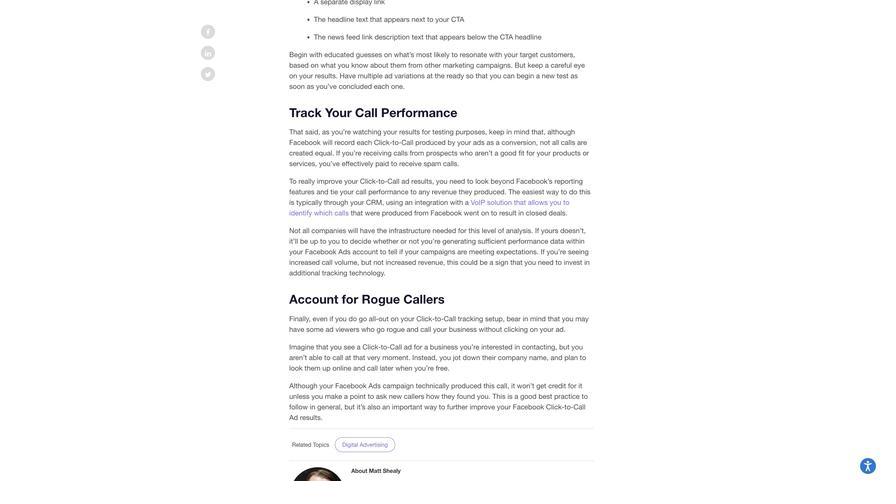 Task type: locate. For each thing, give the bounding box(es) containing it.
0 horizontal spatial produced
[[382, 209, 412, 217]]

business left without
[[449, 325, 477, 333]]

1 horizontal spatial with
[[450, 198, 463, 206]]

0 vertical spatial you've
[[316, 82, 337, 90]]

keep up conversion,
[[489, 128, 505, 136]]

if down yours
[[541, 248, 545, 256]]

0 vertical spatial or
[[583, 149, 589, 157]]

way
[[546, 188, 559, 196], [424, 403, 437, 411]]

have
[[340, 72, 356, 80]]

improve down you.
[[470, 403, 495, 411]]

click- down callers
[[417, 314, 435, 323]]

1 horizontal spatial performance
[[508, 237, 548, 245]]

1 horizontal spatial have
[[360, 227, 375, 235]]

call up "moment."
[[390, 343, 402, 351]]

topics
[[313, 441, 329, 448]]

0 vertical spatial text
[[356, 15, 368, 23]]

1 horizontal spatial up
[[323, 364, 331, 372]]

1 horizontal spatial do
[[569, 188, 578, 196]]

aren't inside imagine that you see a click-to-call ad for a business you're interested in contacting, but you aren't able to call at that very moment. instead, you jot down their company name, and plan to look them up online and call later when you're free.
[[289, 353, 307, 361]]

1 horizontal spatial new
[[542, 72, 555, 80]]

2 vertical spatial not
[[374, 258, 384, 266]]

if
[[399, 248, 403, 256], [330, 314, 333, 323]]

unless
[[289, 392, 310, 400]]

0 vertical spatial if
[[336, 149, 340, 157]]

1 vertical spatial cta
[[500, 33, 513, 41]]

by
[[448, 138, 456, 146]]

2 horizontal spatial not
[[540, 138, 550, 146]]

1 horizontal spatial all
[[552, 138, 559, 146]]

that right the so
[[476, 72, 488, 80]]

click- inside finally, even if you do go all-out on your click-to-call tracking setup, bear in mind that you may have some ad viewers who go rogue and call your business without clicking on your ad.
[[417, 314, 435, 323]]

0 horizontal spatial aren't
[[289, 353, 307, 361]]

1 horizontal spatial the
[[435, 72, 445, 80]]

0 vertical spatial each
[[374, 82, 389, 90]]

is inside although your facebook ads campaign technically produced this call, it won't get credit for it unless you make a point to ask new callers how they found you. this is a good best practice to follow in general, but it's also an important way to further improve your facebook click-to-call ad results.
[[508, 392, 513, 400]]

0 horizontal spatial look
[[289, 364, 303, 372]]

1 vertical spatial all
[[303, 227, 310, 235]]

1 vertical spatial text
[[412, 33, 424, 41]]

way inside to really improve your click-to-call ad results, you need to look beyond facebook's reporting features and tie your call performance to any revenue they produced. the easiest way to do this is typically through your crm, using an integration with a
[[546, 188, 559, 196]]

you up have
[[338, 61, 349, 69]]

callers
[[404, 392, 424, 400]]

to up marketing
[[452, 50, 458, 59]]

0 vertical spatial but
[[361, 258, 372, 266]]

on up soon on the left top
[[289, 72, 297, 80]]

performance up using
[[369, 188, 409, 196]]

produced up found
[[451, 381, 482, 390]]

further
[[447, 403, 468, 411]]

tracking inside finally, even if you do go all-out on your click-to-call tracking setup, bear in mind that you may have some ad viewers who go rogue and call your business without clicking on your ad.
[[458, 314, 483, 323]]

the right below
[[488, 33, 498, 41]]

improve inside to really improve your click-to-call ad results, you need to look beyond facebook's reporting features and tie your call performance to any revenue they produced. the easiest way to do this is typically through your crm, using an integration with a
[[317, 177, 342, 185]]

1 horizontal spatial an
[[405, 198, 413, 206]]

headline up 'news' on the top of page
[[328, 15, 354, 23]]

tracking
[[322, 269, 348, 277], [458, 314, 483, 323]]

1 horizontal spatial go
[[377, 325, 385, 333]]

can
[[503, 72, 515, 80]]

2 horizontal spatial but
[[559, 343, 570, 351]]

0 horizontal spatial an
[[382, 403, 390, 411]]

1 horizontal spatial improve
[[470, 403, 495, 411]]

and inside finally, even if you do go all-out on your click-to-call tracking setup, bear in mind that you may have some ad viewers who go rogue and call your business without clicking on your ad.
[[407, 325, 419, 333]]

ads up ask
[[369, 381, 381, 390]]

you've for services,
[[319, 160, 340, 168]]

campaigns.
[[476, 61, 513, 69]]

when
[[396, 364, 413, 372]]

each
[[374, 82, 389, 90], [357, 138, 372, 146]]

have inside finally, even if you do go all-out on your click-to-call tracking setup, bear in mind that you may have some ad viewers who go rogue and call your business without clicking on your ad.
[[289, 325, 304, 333]]

a down the won't
[[515, 392, 519, 400]]

1 vertical spatial each
[[357, 138, 372, 146]]

1 horizontal spatial headline
[[515, 33, 542, 41]]

an down ask
[[382, 403, 390, 411]]

with up campaigns.
[[489, 50, 502, 59]]

have up decide
[[360, 227, 375, 235]]

0 vertical spatial aren't
[[475, 149, 493, 157]]

1 vertical spatial tracking
[[458, 314, 483, 323]]

practice
[[554, 392, 580, 400]]

viewers
[[336, 325, 360, 333]]

deals.
[[549, 209, 568, 217]]

your left "results"
[[384, 128, 397, 136]]

ad down the about
[[385, 72, 393, 80]]

you've
[[316, 82, 337, 90], [319, 160, 340, 168]]

this inside to really improve your click-to-call ad results, you need to look beyond facebook's reporting features and tie your call performance to any revenue they produced. the easiest way to do this is typically through your crm, using an integration with a
[[580, 188, 591, 196]]

not up technology.
[[374, 258, 384, 266]]

call left volume,
[[322, 258, 333, 266]]

cta up the news feed link description text that appears below the cta headline
[[451, 15, 464, 23]]

an right using
[[405, 198, 413, 206]]

call down paid
[[388, 177, 400, 185]]

calls down through
[[335, 209, 349, 217]]

to- up "moment."
[[381, 343, 390, 351]]

that inside voip solution that allows you to identify which calls
[[514, 198, 526, 206]]

all inside not all companies will have the infrastructure needed for this level of analysis. if yours doesn't, it'll be up to you to decide whether or not you're generating sufficient performance data within your facebook ads account to tell if your campaigns are meeting expectations. if you're seeing increased call volume, but not increased revenue, this could be a sign that you need to invest in additional tracking technology.
[[303, 227, 310, 235]]

results. inside although your facebook ads campaign technically produced this call, it won't get credit for it unless you make a point to ask new callers how they found you. this is a good best practice to follow in general, but it's also an important way to further improve your facebook click-to-call ad results.
[[300, 413, 323, 421]]

with up that were produced from facebook went on to result in closed deals.
[[450, 198, 463, 206]]

good inside that said, as you're watching your results for testing purposes, keep in mind that, although facebook will record each click-to-call produced by your ads as a conversion, not all calls are created equal. if you're receiving calls from prospects who aren't a good fit for your products or services, you've effectively paid to receive spam calls.
[[500, 149, 517, 157]]

a inside not all companies will have the infrastructure needed for this level of analysis. if yours doesn't, it'll be up to you to decide whether or not you're generating sufficient performance data within your facebook ads account to tell if your campaigns are meeting expectations. if you're seeing increased call volume, but not increased revenue, this could be a sign that you need to invest in additional tracking technology.
[[490, 258, 494, 266]]

aren't down ads
[[475, 149, 493, 157]]

mind right bear on the bottom
[[530, 314, 546, 323]]

0 horizontal spatial appears
[[384, 15, 410, 23]]

1 vertical spatial need
[[538, 258, 554, 266]]

0 vertical spatial need
[[450, 177, 465, 185]]

your down this
[[497, 403, 511, 411]]

aren't down imagine on the left bottom of the page
[[289, 353, 307, 361]]

facebook inside that said, as you're watching your results for testing purposes, keep in mind that, although facebook will record each click-to-call produced by your ads as a conversion, not all calls are created equal. if you're receiving calls from prospects who aren't a good fit for your products or services, you've effectively paid to receive spam calls.
[[289, 138, 321, 146]]

1 vertical spatial good
[[520, 392, 537, 400]]

to right paid
[[391, 160, 397, 168]]

later
[[380, 364, 394, 372]]

in right bear on the bottom
[[523, 314, 528, 323]]

0 vertical spatial is
[[289, 198, 294, 206]]

and left the tie
[[317, 188, 329, 196]]

1 vertical spatial improve
[[470, 403, 495, 411]]

will up the equal.
[[323, 138, 333, 146]]

account for rogue callers
[[289, 292, 445, 307]]

1 it from the left
[[511, 381, 515, 390]]

0 horizontal spatial way
[[424, 403, 437, 411]]

for up instead, at the left of the page
[[414, 343, 422, 351]]

need
[[450, 177, 465, 185], [538, 258, 554, 266]]

0 vertical spatial at
[[427, 72, 433, 80]]

click- inside to really improve your click-to-call ad results, you need to look beyond facebook's reporting features and tie your call performance to any revenue they produced. the easiest way to do this is typically through your crm, using an integration with a
[[360, 177, 379, 185]]

look inside to really improve your click-to-call ad results, you need to look beyond facebook's reporting features and tie your call performance to any revenue they produced. the easiest way to do this is typically through your crm, using an integration with a
[[476, 177, 489, 185]]

call inside finally, even if you do go all-out on your click-to-call tracking setup, bear in mind that you may have some ad viewers who go rogue and call your business without clicking on your ad.
[[421, 325, 431, 333]]

keep inside begin with educated guesses on what's most likely to resonate with your target customers, based on what you know about them from other marketing campaigns. but keep a careful eye on your results. have multiple ad variations at the ready so that you can begin a new test as soon as you've concluded each one.
[[528, 61, 543, 69]]

for inside although your facebook ads campaign technically produced this call, it won't get credit for it unless you make a point to ask new callers how they found you. this is a good best practice to follow in general, but it's also an important way to further improve your facebook click-to-call ad results.
[[568, 381, 577, 390]]

educated
[[324, 50, 354, 59]]

a left sign
[[490, 258, 494, 266]]

to- inside imagine that you see a click-to-call ad for a business you're interested in contacting, but you aren't able to call at that very moment. instead, you jot down their company name, and plan to look them up online and call later when you're free.
[[381, 343, 390, 351]]

rogue
[[362, 292, 400, 307]]

1 horizontal spatial need
[[538, 258, 554, 266]]

1 vertical spatial aren't
[[289, 353, 307, 361]]

are
[[577, 138, 587, 146], [458, 248, 467, 256]]

in inside finally, even if you do go all-out on your click-to-call tracking setup, bear in mind that you may have some ad viewers who go rogue and call your business without clicking on your ad.
[[523, 314, 528, 323]]

facebook image
[[206, 29, 210, 36]]

with inside to really improve your click-to-call ad results, you need to look beyond facebook's reporting features and tie your call performance to any revenue they produced. the easiest way to do this is typically through your crm, using an integration with a
[[450, 198, 463, 206]]

1 vertical spatial up
[[323, 364, 331, 372]]

the news feed link description text that appears below the cta headline
[[314, 33, 542, 41]]

that,
[[532, 128, 546, 136]]

0 horizontal spatial mind
[[514, 128, 530, 136]]

or inside not all companies will have the infrastructure needed for this level of analysis. if yours doesn't, it'll be up to you to decide whether or not you're generating sufficient performance data within your facebook ads account to tell if your campaigns are meeting expectations. if you're seeing increased call volume, but not increased revenue, this could be a sign that you need to invest in additional tracking technology.
[[401, 237, 407, 245]]

who down all-
[[361, 325, 375, 333]]

with
[[309, 50, 323, 59], [489, 50, 502, 59], [450, 198, 463, 206]]

1 vertical spatial keep
[[489, 128, 505, 136]]

about matt shealy
[[351, 467, 401, 474]]

all-
[[369, 314, 379, 323]]

0 horizontal spatial but
[[345, 403, 355, 411]]

company
[[498, 353, 527, 361]]

you
[[338, 61, 349, 69], [490, 72, 501, 80], [436, 177, 448, 185], [550, 198, 561, 206], [328, 237, 340, 245], [525, 258, 536, 266], [335, 314, 347, 323], [562, 314, 574, 323], [330, 343, 342, 351], [572, 343, 583, 351], [440, 353, 451, 361], [312, 392, 323, 400]]

to inside that said, as you're watching your results for testing purposes, keep in mind that, although facebook will record each click-to-call produced by your ads as a conversion, not all calls are created equal. if you're receiving calls from prospects who aren't a good fit for your products or services, you've effectively paid to receive spam calls.
[[391, 160, 397, 168]]

fit
[[519, 149, 525, 157]]

go down the 'out'
[[377, 325, 385, 333]]

to right next
[[427, 15, 434, 23]]

rogue
[[387, 325, 405, 333]]

way up allows
[[546, 188, 559, 196]]

0 vertical spatial they
[[459, 188, 472, 196]]

0 vertical spatial business
[[449, 325, 477, 333]]

0 vertical spatial an
[[405, 198, 413, 206]]

increased
[[289, 258, 320, 266], [386, 258, 416, 266]]

they inside to really improve your click-to-call ad results, you need to look beyond facebook's reporting features and tie your call performance to any revenue they produced. the easiest way to do this is typically through your crm, using an integration with a
[[459, 188, 472, 196]]

1 vertical spatial at
[[345, 353, 351, 361]]

an inside although your facebook ads campaign technically produced this call, it won't get credit for it unless you make a point to ask new callers how they found you. this is a good best practice to follow in general, but it's also an important way to further improve your facebook click-to-call ad results.
[[382, 403, 390, 411]]

1 vertical spatial from
[[410, 149, 424, 157]]

for inside not all companies will have the infrastructure needed for this level of analysis. if yours doesn't, it'll be up to you to decide whether or not you're generating sufficient performance data within your facebook ads account to tell if your campaigns are meeting expectations. if you're seeing increased call volume, but not increased revenue, this could be a sign that you need to invest in additional tracking technology.
[[458, 227, 467, 235]]

you've inside that said, as you're watching your results for testing purposes, keep in mind that, although facebook will record each click-to-call produced by your ads as a conversion, not all calls are created equal. if you're receiving calls from prospects who aren't a good fit for your products or services, you've effectively paid to receive spam calls.
[[319, 160, 340, 168]]

and right rogue
[[407, 325, 419, 333]]

your right tell
[[405, 248, 419, 256]]

setup,
[[485, 314, 505, 323]]

0 horizontal spatial tracking
[[322, 269, 348, 277]]

0 vertical spatial have
[[360, 227, 375, 235]]

produced down using
[[382, 209, 412, 217]]

0 vertical spatial calls
[[561, 138, 575, 146]]

call up instead, at the left of the page
[[421, 325, 431, 333]]

on right the 'clicking'
[[530, 325, 538, 333]]

0 horizontal spatial or
[[401, 237, 407, 245]]

if inside finally, even if you do go all-out on your click-to-call tracking setup, bear in mind that you may have some ad viewers who go rogue and call your business without clicking on your ad.
[[330, 314, 333, 323]]

went
[[464, 209, 479, 217]]

tracking inside not all companies will have the infrastructure needed for this level of analysis. if yours doesn't, it'll be up to you to decide whether or not you're generating sufficient performance data within your facebook ads account to tell if your campaigns are meeting expectations. if you're seeing increased call volume, but not increased revenue, this could be a sign that you need to invest in additional tracking technology.
[[322, 269, 348, 277]]

could
[[460, 258, 478, 266]]

business
[[449, 325, 477, 333], [430, 343, 458, 351]]

point
[[350, 392, 366, 400]]

0 horizontal spatial headline
[[328, 15, 354, 23]]

also
[[368, 403, 381, 411]]

services,
[[289, 160, 317, 168]]

what's
[[394, 50, 414, 59]]

will up decide
[[348, 227, 358, 235]]

matt
[[369, 467, 381, 474]]

that up ad. at the right of the page
[[548, 314, 560, 323]]

or down infrastructure
[[401, 237, 407, 245]]

1 vertical spatial are
[[458, 248, 467, 256]]

ad.
[[556, 325, 566, 333]]

up down companies
[[310, 237, 318, 245]]

0 horizontal spatial do
[[349, 314, 357, 323]]

or right the products
[[583, 149, 589, 157]]

in inside although your facebook ads campaign technically produced this call, it won't get credit for it unless you make a point to ask new callers how they found you. this is a good best practice to follow in general, but it's also an important way to further improve your facebook click-to-call ad results.
[[310, 403, 315, 411]]

call down "practice"
[[574, 403, 586, 411]]

do inside to really improve your click-to-call ad results, you need to look beyond facebook's reporting features and tie your call performance to any revenue they produced. the easiest way to do this is typically through your crm, using an integration with a
[[569, 188, 578, 196]]

0 horizontal spatial good
[[500, 149, 517, 157]]

integration
[[415, 198, 448, 206]]

1 vertical spatial but
[[559, 343, 570, 351]]

appears
[[384, 15, 410, 23], [440, 33, 465, 41]]

good inside although your facebook ads campaign technically produced this call, it won't get credit for it unless you make a point to ask new callers how they found you. this is a good best practice to follow in general, but it's also an important way to further improve your facebook click-to-call ad results.
[[520, 392, 537, 400]]

not down that,
[[540, 138, 550, 146]]

facebook down companies
[[305, 248, 337, 256]]

online
[[333, 364, 351, 372]]

to right plan
[[580, 353, 586, 361]]

0 horizontal spatial text
[[356, 15, 368, 23]]

have inside not all companies will have the infrastructure needed for this level of analysis. if yours doesn't, it'll be up to you to decide whether or not you're generating sufficient performance data within your facebook ads account to tell if your campaigns are meeting expectations. if you're seeing increased call volume, but not increased revenue, this could be a sign that you need to invest in additional tracking technology.
[[360, 227, 375, 235]]

to up voip
[[467, 177, 474, 185]]

keep inside that said, as you're watching your results for testing purposes, keep in mind that, although facebook will record each click-to-call produced by your ads as a conversion, not all calls are created equal. if you're receiving calls from prospects who aren't a good fit for your products or services, you've effectively paid to receive spam calls.
[[489, 128, 505, 136]]

cta
[[451, 15, 464, 23], [500, 33, 513, 41]]

calls
[[561, 138, 575, 146], [394, 149, 408, 157], [335, 209, 349, 217]]

tracking down volume,
[[322, 269, 348, 277]]

to right "practice"
[[582, 392, 588, 400]]

to down the solution
[[491, 209, 497, 217]]

finally, even if you do go all-out on your click-to-call tracking setup, bear in mind that you may have some ad viewers who go rogue and call your business without clicking on your ad.
[[289, 314, 589, 333]]

not inside that said, as you're watching your results for testing purposes, keep in mind that, although facebook will record each click-to-call produced by your ads as a conversion, not all calls are created equal. if you're receiving calls from prospects who aren't a good fit for your products or services, you've effectively paid to receive spam calls.
[[540, 138, 550, 146]]

click- down best
[[546, 403, 565, 411]]

2 horizontal spatial if
[[541, 248, 545, 256]]

to up deals.
[[563, 198, 570, 206]]

1 horizontal spatial good
[[520, 392, 537, 400]]

aren't
[[475, 149, 493, 157], [289, 353, 307, 361]]

calls inside voip solution that allows you to identify which calls
[[335, 209, 349, 217]]

0 horizontal spatial performance
[[369, 188, 409, 196]]

were
[[365, 209, 380, 217]]

text down next
[[412, 33, 424, 41]]

advertising
[[360, 441, 388, 448]]

very
[[367, 353, 381, 361]]

1 horizontal spatial not
[[409, 237, 419, 245]]

1 horizontal spatial tracking
[[458, 314, 483, 323]]

to left any
[[411, 188, 417, 196]]

that down 'expectations.'
[[511, 258, 523, 266]]

but down account
[[361, 258, 372, 266]]

up inside imagine that you see a click-to-call ad for a business you're interested in contacting, but you aren't able to call at that very moment. instead, you jot down their company name, and plan to look them up online and call later when you're free.
[[323, 364, 331, 372]]

using
[[386, 198, 403, 206]]

spam
[[424, 160, 441, 168]]

be
[[300, 237, 308, 245], [480, 258, 488, 266]]

1 horizontal spatial mind
[[530, 314, 546, 323]]

1 vertical spatial results.
[[300, 413, 323, 421]]

ads inside although your facebook ads campaign technically produced this call, it won't get credit for it unless you make a point to ask new callers how they found you. this is a good best practice to follow in general, but it's also an important way to further improve your facebook click-to-call ad results.
[[369, 381, 381, 390]]

all inside that said, as you're watching your results for testing purposes, keep in mind that, although facebook will record each click-to-call produced by your ads as a conversion, not all calls are created equal. if you're receiving calls from prospects who aren't a good fit for your products or services, you've effectively paid to receive spam calls.
[[552, 138, 559, 146]]

new inside begin with educated guesses on what's most likely to resonate with your target customers, based on what you know about them from other marketing campaigns. but keep a careful eye on your results. have multiple ad variations at the ready so that you can begin a new test as soon as you've concluded each one.
[[542, 72, 555, 80]]

0 horizontal spatial calls
[[335, 209, 349, 217]]

in inside imagine that you see a click-to-call ad for a business you're interested in contacting, but you aren't able to call at that very moment. instead, you jot down their company name, and plan to look them up online and call later when you're free.
[[515, 343, 520, 351]]

really
[[299, 177, 315, 185]]

bear
[[507, 314, 521, 323]]

call inside to really improve your click-to-call ad results, you need to look beyond facebook's reporting features and tie your call performance to any revenue they produced. the easiest way to do this is typically through your crm, using an integration with a
[[356, 188, 367, 196]]

1 horizontal spatial keep
[[528, 61, 543, 69]]

0 horizontal spatial if
[[330, 314, 333, 323]]

2 horizontal spatial with
[[489, 50, 502, 59]]

0 vertical spatial appears
[[384, 15, 410, 23]]

1 horizontal spatial aren't
[[475, 149, 493, 157]]

new left test
[[542, 72, 555, 80]]

click- inside although your facebook ads campaign technically produced this call, it won't get credit for it unless you make a point to ask new callers how they found you. this is a good best practice to follow in general, but it's also an important way to further improve your facebook click-to-call ad results.
[[546, 403, 565, 411]]

0 vertical spatial improve
[[317, 177, 342, 185]]

receiving
[[364, 149, 392, 157]]

0 horizontal spatial who
[[361, 325, 375, 333]]

the for the news feed link description text that appears below the cta headline
[[314, 33, 326, 41]]

below
[[467, 33, 486, 41]]

in right follow
[[310, 403, 315, 411]]

performance inside not all companies will have the infrastructure needed for this level of analysis. if yours doesn't, it'll be up to you to decide whether or not you're generating sufficient performance data within your facebook ads account to tell if your campaigns are meeting expectations. if you're seeing increased call volume, but not increased revenue, this could be a sign that you need to invest in additional tracking technology.
[[508, 237, 548, 245]]

call inside finally, even if you do go all-out on your click-to-call tracking setup, bear in mind that you may have some ad viewers who go rogue and call your business without clicking on your ad.
[[444, 314, 456, 323]]

for inside imagine that you see a click-to-call ad for a business you're interested in contacting, but you aren't able to call at that very moment. instead, you jot down their company name, and plan to look them up online and call later when you're free.
[[414, 343, 422, 351]]

even
[[313, 314, 328, 323]]

your up rogue
[[401, 314, 415, 323]]

0 vertical spatial produced
[[416, 138, 446, 146]]

ad inside finally, even if you do go all-out on your click-to-call tracking setup, bear in mind that you may have some ad viewers who go rogue and call your business without clicking on your ad.
[[326, 325, 334, 333]]

to right able at the bottom left of the page
[[324, 353, 331, 361]]

shealy
[[383, 467, 401, 474]]

about
[[370, 61, 389, 69]]

facebook up created
[[289, 138, 321, 146]]

0 horizontal spatial improve
[[317, 177, 342, 185]]

from inside begin with educated guesses on what's most likely to resonate with your target customers, based on what you know about them from other marketing campaigns. but keep a careful eye on your results. have multiple ad variations at the ready so that you can begin a new test as soon as you've concluded each one.
[[408, 61, 423, 69]]

are inside not all companies will have the infrastructure needed for this level of analysis. if yours doesn't, it'll be up to you to decide whether or not you're generating sufficient performance data within your facebook ads account to tell if your campaigns are meeting expectations. if you're seeing increased call volume, but not increased revenue, this could be a sign that you need to invest in additional tracking technology.
[[458, 248, 467, 256]]

the
[[314, 15, 326, 23], [314, 33, 326, 41], [509, 188, 520, 196]]

data
[[550, 237, 564, 245]]

performance inside to really improve your click-to-call ad results, you need to look beyond facebook's reporting features and tie your call performance to any revenue they produced. the easiest way to do this is typically through your crm, using an integration with a
[[369, 188, 409, 196]]

you up plan
[[572, 343, 583, 351]]

able
[[309, 353, 322, 361]]

in right 'result'
[[519, 209, 524, 217]]

an inside to really improve your click-to-call ad results, you need to look beyond facebook's reporting features and tie your call performance to any revenue they produced. the easiest way to do this is typically through your crm, using an integration with a
[[405, 198, 413, 206]]

equal.
[[315, 149, 334, 157]]

ad inside to really improve your click-to-call ad results, you need to look beyond facebook's reporting features and tie your call performance to any revenue they produced. the easiest way to do this is typically through your crm, using an integration with a
[[402, 177, 410, 185]]

0 horizontal spatial ads
[[338, 248, 351, 256]]

resonate
[[460, 50, 487, 59]]

what
[[321, 61, 336, 69]]

that were produced from facebook went on to result in closed deals.
[[349, 209, 568, 217]]

begin
[[517, 72, 534, 80]]

business inside imagine that you see a click-to-call ad for a business you're interested in contacting, but you aren't able to call at that very moment. instead, you jot down their company name, and plan to look them up online and call later when you're free.
[[430, 343, 458, 351]]

1 vertical spatial look
[[289, 364, 303, 372]]

0 vertical spatial results.
[[315, 72, 338, 80]]

1 vertical spatial or
[[401, 237, 407, 245]]

or inside that said, as you're watching your results for testing purposes, keep in mind that, although facebook will record each click-to-call produced by your ads as a conversion, not all calls are created equal. if you're receiving calls from prospects who aren't a good fit for your products or services, you've effectively paid to receive spam calls.
[[583, 149, 589, 157]]

most
[[416, 50, 432, 59]]

1 vertical spatial calls
[[394, 149, 408, 157]]

you up viewers
[[335, 314, 347, 323]]

0 vertical spatial up
[[310, 237, 318, 245]]

effectively
[[342, 160, 374, 168]]

make
[[325, 392, 342, 400]]

if inside not all companies will have the infrastructure needed for this level of analysis. if yours doesn't, it'll be up to you to decide whether or not you're generating sufficient performance data within your facebook ads account to tell if your campaigns are meeting expectations. if you're seeing increased call volume, but not increased revenue, this could be a sign that you need to invest in additional tracking technology.
[[399, 248, 403, 256]]

0 horizontal spatial increased
[[289, 258, 320, 266]]

you've for as
[[316, 82, 337, 90]]

features
[[289, 188, 315, 196]]

generating
[[443, 237, 476, 245]]

0 horizontal spatial go
[[359, 314, 367, 323]]

the inside begin with educated guesses on what's most likely to resonate with your target customers, based on what you know about them from other marketing campaigns. but keep a careful eye on your results. have multiple ad variations at the ready so that you can begin a new test as soon as you've concluded each one.
[[435, 72, 445, 80]]

each inside that said, as you're watching your results for testing purposes, keep in mind that, although facebook will record each click-to-call produced by your ads as a conversion, not all calls are created equal. if you're receiving calls from prospects who aren't a good fit for your products or services, you've effectively paid to receive spam calls.
[[357, 138, 372, 146]]

and inside to really improve your click-to-call ad results, you need to look beyond facebook's reporting features and tie your call performance to any revenue they produced. the easiest way to do this is typically through your crm, using an integration with a
[[317, 188, 329, 196]]

0 vertical spatial performance
[[369, 188, 409, 196]]

1 vertical spatial produced
[[382, 209, 412, 217]]

is
[[289, 198, 294, 206], [508, 392, 513, 400]]

0 vertical spatial be
[[300, 237, 308, 245]]

facebook up point
[[335, 381, 367, 390]]

1 horizontal spatial but
[[361, 258, 372, 266]]

instead,
[[412, 353, 438, 361]]

watching
[[353, 128, 382, 136]]

do up viewers
[[349, 314, 357, 323]]

you inside voip solution that allows you to identify which calls
[[550, 198, 561, 206]]

in down seeing
[[585, 258, 590, 266]]

moment.
[[383, 353, 410, 361]]

1 horizontal spatial or
[[583, 149, 589, 157]]

but left it's
[[345, 403, 355, 411]]

0 vertical spatial look
[[476, 177, 489, 185]]

1 horizontal spatial way
[[546, 188, 559, 196]]

as right test
[[571, 72, 578, 80]]

you up free.
[[440, 353, 451, 361]]

0 vertical spatial ads
[[338, 248, 351, 256]]

2 vertical spatial the
[[509, 188, 520, 196]]

you're down instead, at the left of the page
[[415, 364, 434, 372]]

1 horizontal spatial each
[[374, 82, 389, 90]]



Task type: describe. For each thing, give the bounding box(es) containing it.
testing
[[433, 128, 454, 136]]

you're down data
[[547, 248, 566, 256]]

to- inside that said, as you're watching your results for testing purposes, keep in mind that, although facebook will record each click-to-call produced by your ads as a conversion, not all calls are created equal. if you're receiving calls from prospects who aren't a good fit for your products or services, you've effectively paid to receive spam calls.
[[393, 138, 402, 146]]

not
[[289, 227, 301, 235]]

that
[[289, 128, 303, 136]]

this left the level
[[469, 227, 480, 235]]

on up the about
[[384, 50, 392, 59]]

based
[[289, 61, 309, 69]]

through
[[324, 198, 348, 206]]

closed
[[526, 209, 547, 217]]

they for revenue
[[459, 188, 472, 196]]

produced inside although your facebook ads campaign technically produced this call, it won't get credit for it unless you make a point to ask new callers how they found you. this is a good best practice to follow in general, but it's also an important way to further improve your facebook click-to-call ad results.
[[451, 381, 482, 390]]

imagine that you see a click-to-call ad for a business you're interested in contacting, but you aren't able to call at that very moment. instead, you jot down their company name, and plan to look them up online and call later when you're free.
[[289, 343, 586, 372]]

twitter image
[[205, 71, 211, 78]]

a up instead, at the left of the page
[[424, 343, 428, 351]]

companies
[[312, 227, 346, 235]]

digital advertising
[[342, 441, 388, 448]]

your down it'll
[[289, 248, 303, 256]]

general,
[[317, 403, 343, 411]]

invest
[[564, 258, 583, 266]]

level
[[482, 227, 496, 235]]

a right begin
[[536, 72, 540, 80]]

call down very
[[367, 364, 378, 372]]

mind inside that said, as you're watching your results for testing purposes, keep in mind that, although facebook will record each click-to-call produced by your ads as a conversion, not all calls are created equal. if you're receiving calls from prospects who aren't a good fit for your products or services, you've effectively paid to receive spam calls.
[[514, 128, 530, 136]]

call inside although your facebook ads campaign technically produced this call, it won't get credit for it unless you make a point to ask new callers how they found you. this is a good best practice to follow in general, but it's also an important way to further improve your facebook click-to-call ad results.
[[574, 403, 586, 411]]

that left 'were'
[[351, 209, 363, 217]]

easiest
[[522, 188, 545, 196]]

will inside not all companies will have the infrastructure needed for this level of analysis. if yours doesn't, it'll be up to you to decide whether or not you're generating sufficient performance data within your facebook ads account to tell if your campaigns are meeting expectations. if you're seeing increased call volume, but not increased revenue, this could be a sign that you need to invest in additional tracking technology.
[[348, 227, 358, 235]]

your right the tie
[[340, 188, 354, 196]]

you down 'expectations.'
[[525, 258, 536, 266]]

ad inside begin with educated guesses on what's most likely to resonate with your target customers, based on what you know about them from other marketing campaigns. but keep a careful eye on your results. have multiple ad variations at the ready so that you can begin a new test as soon as you've concluded each one.
[[385, 72, 393, 80]]

new inside although your facebook ads campaign technically produced this call, it won't get credit for it unless you make a point to ask new callers how they found you. this is a good best practice to follow in general, but it's also an important way to further improve your facebook click-to-call ad results.
[[389, 392, 402, 400]]

important
[[392, 403, 422, 411]]

it'll
[[289, 237, 298, 245]]

as right soon on the left top
[[307, 82, 314, 90]]

but inside imagine that you see a click-to-call ad for a business you're interested in contacting, but you aren't able to call at that very moment. instead, you jot down their company name, and plan to look them up online and call later when you're free.
[[559, 343, 570, 351]]

free.
[[436, 364, 450, 372]]

result
[[499, 209, 517, 217]]

to left tell
[[380, 248, 386, 256]]

as right said,
[[322, 128, 330, 136]]

in inside not all companies will have the infrastructure needed for this level of analysis. if yours doesn't, it'll be up to you to decide whether or not you're generating sufficient performance data within your facebook ads account to tell if your campaigns are meeting expectations. if you're seeing increased call volume, but not increased revenue, this could be a sign that you need to invest in additional tracking technology.
[[585, 258, 590, 266]]

way inside although your facebook ads campaign technically produced this call, it won't get credit for it unless you make a point to ask new callers how they found you. this is a good best practice to follow in general, but it's also an important way to further improve your facebook click-to-call ad results.
[[424, 403, 437, 411]]

your left ad. at the right of the page
[[540, 325, 554, 333]]

you're up record
[[332, 128, 351, 136]]

news
[[328, 33, 344, 41]]

results,
[[412, 177, 434, 185]]

you're up campaigns
[[421, 237, 441, 245]]

you inside although your facebook ads campaign technically produced this call, it won't get credit for it unless you make a point to ask new callers how they found you. this is a good best practice to follow in general, but it's also an important way to further improve your facebook click-to-call ad results.
[[312, 392, 323, 400]]

purposes,
[[456, 128, 487, 136]]

that up able at the bottom left of the page
[[316, 343, 328, 351]]

you up ad. at the right of the page
[[562, 314, 574, 323]]

to left decide
[[342, 237, 348, 245]]

you're up down
[[460, 343, 480, 351]]

at inside imagine that you see a click-to-call ad for a business you're interested in contacting, but you aren't able to call at that very moment. instead, you jot down their company name, and plan to look them up online and call later when you're free.
[[345, 353, 351, 361]]

facebook inside not all companies will have the infrastructure needed for this level of analysis. if yours doesn't, it'll be up to you to decide whether or not you're generating sufficient performance data within your facebook ads account to tell if your campaigns are meeting expectations. if you're seeing increased call volume, but not increased revenue, this could be a sign that you need to invest in additional tracking technology.
[[305, 248, 337, 256]]

other
[[425, 61, 441, 69]]

call inside that said, as you're watching your results for testing purposes, keep in mind that, although facebook will record each click-to-call produced by your ads as a conversion, not all calls are created equal. if you're receiving calls from prospects who aren't a good fit for your products or services, you've effectively paid to receive spam calls.
[[402, 138, 414, 146]]

1 vertical spatial not
[[409, 237, 419, 245]]

found
[[457, 392, 475, 400]]

contacting,
[[522, 343, 557, 351]]

who inside finally, even if you do go all-out on your click-to-call tracking setup, bear in mind that you may have some ad viewers who go rogue and call your business without clicking on your ad.
[[361, 325, 375, 333]]

from inside that said, as you're watching your results for testing purposes, keep in mind that, although facebook will record each click-to-call produced by your ads as a conversion, not all calls are created equal. if you're receiving calls from prospects who aren't a good fit for your products or services, you've effectively paid to receive spam calls.
[[410, 149, 424, 157]]

call inside imagine that you see a click-to-call ad for a business you're interested in contacting, but you aren't able to call at that very moment. instead, you jot down their company name, and plan to look them up online and call later when you're free.
[[390, 343, 402, 351]]

to really improve your click-to-call ad results, you need to look beyond facebook's reporting features and tie your call performance to any revenue they produced. the easiest way to do this is typically through your crm, using an integration with a
[[289, 177, 591, 206]]

your down that,
[[537, 149, 551, 157]]

record
[[335, 138, 355, 146]]

that inside not all companies will have the infrastructure needed for this level of analysis. if yours doesn't, it'll be up to you to decide whether or not you're generating sufficient performance data within your facebook ads account to tell if your campaigns are meeting expectations. if you're seeing increased call volume, but not increased revenue, this could be a sign that you need to invest in additional tracking technology.
[[511, 258, 523, 266]]

are inside that said, as you're watching your results for testing purposes, keep in mind that, although facebook will record each click-to-call produced by your ads as a conversion, not all calls are created equal. if you're receiving calls from prospects who aren't a good fit for your products or services, you've effectively paid to receive spam calls.
[[577, 138, 587, 146]]

see
[[344, 343, 355, 351]]

track your call performance
[[289, 105, 458, 120]]

account
[[289, 292, 339, 307]]

technically
[[416, 381, 449, 390]]

look inside imagine that you see a click-to-call ad for a business you're interested in contacting, but you aren't able to call at that very moment. instead, you jot down their company name, and plan to look them up online and call later when you're free.
[[289, 364, 303, 372]]

it's
[[357, 403, 366, 411]]

and left plan
[[551, 353, 563, 361]]

to down companies
[[320, 237, 326, 245]]

that up most
[[426, 33, 438, 41]]

aren't inside that said, as you're watching your results for testing purposes, keep in mind that, although facebook will record each click-to-call produced by your ads as a conversion, not all calls are created equal. if you're receiving calls from prospects who aren't a good fit for your products or services, you've effectively paid to receive spam calls.
[[475, 149, 493, 157]]

0 vertical spatial go
[[359, 314, 367, 323]]

1 vertical spatial appears
[[440, 33, 465, 41]]

this left could
[[447, 258, 458, 266]]

call up online
[[333, 353, 343, 361]]

1 horizontal spatial cta
[[500, 33, 513, 41]]

as right ads
[[487, 138, 494, 146]]

ads inside not all companies will have the infrastructure needed for this level of analysis. if yours doesn't, it'll be up to you to decide whether or not you're generating sufficient performance data within your facebook ads account to tell if your campaigns are meeting expectations. if you're seeing increased call volume, but not increased revenue, this could be a sign that you need to invest in additional tracking technology.
[[338, 248, 351, 256]]

a right see
[[357, 343, 361, 351]]

0 horizontal spatial cta
[[451, 15, 464, 23]]

voip solution that allows you to identify which calls
[[289, 198, 570, 217]]

for up viewers
[[342, 292, 358, 307]]

seeing
[[568, 248, 589, 256]]

won't
[[517, 381, 535, 390]]

produced inside that said, as you're watching your results for testing purposes, keep in mind that, although facebook will record each click-to-call produced by your ads as a conversion, not all calls are created equal. if you're receiving calls from prospects who aren't a good fit for your products or services, you've effectively paid to receive spam calls.
[[416, 138, 446, 146]]

to down how at left bottom
[[439, 403, 445, 411]]

0 horizontal spatial be
[[300, 237, 308, 245]]

related
[[292, 441, 312, 448]]

1 vertical spatial if
[[535, 227, 539, 235]]

open accessibe: accessibility options, statement and help image
[[865, 461, 872, 471]]

linkedin image
[[205, 50, 211, 57]]

how
[[426, 392, 440, 400]]

performance
[[381, 105, 458, 120]]

a left fit
[[495, 149, 499, 157]]

to inside begin with educated guesses on what's most likely to resonate with your target customers, based on what you know about them from other marketing campaigns. but keep a careful eye on your results. have multiple ad variations at the ready so that you can begin a new test as soon as you've concluded each one.
[[452, 50, 458, 59]]

1 horizontal spatial text
[[412, 33, 424, 41]]

if inside that said, as you're watching your results for testing purposes, keep in mind that, although facebook will record each click-to-call produced by your ads as a conversion, not all calls are created equal. if you're receiving calls from prospects who aren't a good fit for your products or services, you've effectively paid to receive spam calls.
[[336, 149, 340, 157]]

2 increased from the left
[[386, 258, 416, 266]]

on left the what
[[311, 61, 319, 69]]

expectations.
[[497, 248, 539, 256]]

at inside begin with educated guesses on what's most likely to resonate with your target customers, based on what you know about them from other marketing campaigns. but keep a careful eye on your results. have multiple ad variations at the ready so that you can begin a new test as soon as you've concluded each one.
[[427, 72, 433, 80]]

analysis.
[[506, 227, 533, 235]]

ad inside imagine that you see a click-to-call ad for a business you're interested in contacting, but you aren't able to call at that very moment. instead, you jot down their company name, and plan to look them up online and call later when you're free.
[[404, 343, 412, 351]]

the inside not all companies will have the infrastructure needed for this level of analysis. if yours doesn't, it'll be up to you to decide whether or not you're generating sufficient performance data within your facebook ads account to tell if your campaigns are meeting expectations. if you're seeing increased call volume, but not increased revenue, this could be a sign that you need to invest in additional tracking technology.
[[377, 227, 387, 235]]

a left careful
[[545, 61, 549, 69]]

2 vertical spatial if
[[541, 248, 545, 256]]

this inside although your facebook ads campaign technically produced this call, it won't get credit for it unless you make a point to ask new callers how they found you. this is a good best practice to follow in general, but it's also an important way to further improve your facebook click-to-call ad results.
[[484, 381, 495, 390]]

your
[[325, 105, 352, 120]]

likely
[[434, 50, 450, 59]]

careful
[[551, 61, 572, 69]]

voip solution that allows you to identify which calls link
[[289, 198, 570, 217]]

sufficient
[[478, 237, 506, 245]]

test
[[557, 72, 569, 80]]

volume,
[[335, 258, 359, 266]]

you left see
[[330, 343, 342, 351]]

for right "results"
[[422, 128, 431, 136]]

plan
[[565, 353, 578, 361]]

call inside to really improve your click-to-call ad results, you need to look beyond facebook's reporting features and tie your call performance to any revenue they produced. the easiest way to do this is typically through your crm, using an integration with a
[[388, 177, 400, 185]]

interested
[[482, 343, 513, 351]]

that down see
[[353, 353, 365, 361]]

your right by
[[457, 138, 471, 146]]

doesn't,
[[561, 227, 586, 235]]

target
[[520, 50, 538, 59]]

to inside voip solution that allows you to identify which calls
[[563, 198, 570, 206]]

2 it from the left
[[579, 381, 583, 390]]

their
[[482, 353, 496, 361]]

will inside that said, as you're watching your results for testing purposes, keep in mind that, although facebook will record each click-to-call produced by your ads as a conversion, not all calls are created equal. if you're receiving calls from prospects who aren't a good fit for your products or services, you've effectively paid to receive spam calls.
[[323, 138, 333, 146]]

need inside to really improve your click-to-call ad results, you need to look beyond facebook's reporting features and tie your call performance to any revenue they produced. the easiest way to do this is typically through your crm, using an integration with a
[[450, 177, 465, 185]]

sign
[[496, 258, 509, 266]]

your up make
[[320, 381, 333, 390]]

clicking
[[504, 325, 528, 333]]

customers,
[[540, 50, 575, 59]]

who inside that said, as you're watching your results for testing purposes, keep in mind that, although facebook will record each click-to-call produced by your ads as a conversion, not all calls are created equal. if you're receiving calls from prospects who aren't a good fit for your products or services, you've effectively paid to receive spam calls.
[[460, 149, 473, 157]]

do inside finally, even if you do go all-out on your click-to-call tracking setup, bear in mind that you may have some ad viewers who go rogue and call your business without clicking on your ad.
[[349, 314, 357, 323]]

created
[[289, 149, 313, 157]]

your up imagine that you see a click-to-call ad for a business you're interested in contacting, but you aren't able to call at that very moment. instead, you jot down their company name, and plan to look them up online and call later when you're free.
[[433, 325, 447, 333]]

yours
[[541, 227, 559, 235]]

concluded
[[339, 82, 372, 90]]

you.
[[477, 392, 491, 400]]

although
[[289, 381, 318, 390]]

you down companies
[[328, 237, 340, 245]]

in inside that said, as you're watching your results for testing purposes, keep in mind that, although facebook will record each click-to-call produced by your ads as a conversion, not all calls are created equal. if you're receiving calls from prospects who aren't a good fit for your products or services, you've effectively paid to receive spam calls.
[[507, 128, 512, 136]]

a left point
[[344, 392, 348, 400]]

call up watching
[[355, 105, 378, 120]]

variations
[[395, 72, 425, 80]]

that inside begin with educated guesses on what's most likely to resonate with your target customers, based on what you know about them from other marketing campaigns. but keep a careful eye on your results. have multiple ad variations at the ready so that you can begin a new test as soon as you've concluded each one.
[[476, 72, 488, 80]]

your up the news feed link description text that appears below the cta headline
[[436, 15, 449, 23]]

to down reporting
[[561, 188, 567, 196]]

any
[[419, 188, 430, 196]]

this
[[493, 392, 506, 400]]

1 horizontal spatial be
[[480, 258, 488, 266]]

begin with educated guesses on what's most likely to resonate with your target customers, based on what you know about them from other marketing campaigns. but keep a careful eye on your results. have multiple ad variations at the ready so that you can begin a new test as soon as you've concluded each one.
[[289, 50, 585, 90]]

up inside not all companies will have the infrastructure needed for this level of analysis. if yours doesn't, it'll be up to you to decide whether or not you're generating sufficient performance data within your facebook ads account to tell if your campaigns are meeting expectations. if you're seeing increased call volume, but not increased revenue, this could be a sign that you need to invest in additional tracking technology.
[[310, 237, 318, 245]]

0 vertical spatial headline
[[328, 15, 354, 23]]

on down voip
[[481, 209, 489, 217]]

1 vertical spatial headline
[[515, 33, 542, 41]]

mind inside finally, even if you do go all-out on your click-to-call tracking setup, bear in mind that you may have some ad viewers who go rogue and call your business without clicking on your ad.
[[530, 314, 546, 323]]

receive
[[399, 160, 422, 168]]

you're up effectively
[[342, 149, 362, 157]]

them inside begin with educated guesses on what's most likely to resonate with your target customers, based on what you know about them from other marketing campaigns. but keep a careful eye on your results. have multiple ad variations at the ready so that you can begin a new test as soon as you've concluded each one.
[[390, 61, 406, 69]]

0 horizontal spatial with
[[309, 50, 323, 59]]

on up rogue
[[391, 314, 399, 323]]

digital
[[342, 441, 358, 448]]

to- inside finally, even if you do go all-out on your click-to-call tracking setup, bear in mind that you may have some ad viewers who go rogue and call your business without clicking on your ad.
[[435, 314, 444, 323]]

improve inside although your facebook ads campaign technically produced this call, it won't get credit for it unless you make a point to ask new callers how they found you. this is a good best practice to follow in general, but it's also an important way to further improve your facebook click-to-call ad results.
[[470, 403, 495, 411]]

a right ads
[[496, 138, 500, 146]]

the for the headline text that appears next to your cta
[[314, 15, 326, 23]]

0 vertical spatial the
[[488, 33, 498, 41]]

your left crm,
[[350, 198, 364, 206]]

they for how
[[442, 392, 455, 400]]

that inside finally, even if you do go all-out on your click-to-call tracking setup, bear in mind that you may have some ad viewers who go rogue and call your business without clicking on your ad.
[[548, 314, 560, 323]]

of
[[498, 227, 504, 235]]

you inside to really improve your click-to-call ad results, you need to look beyond facebook's reporting features and tie your call performance to any revenue they produced. the easiest way to do this is typically through your crm, using an integration with a
[[436, 177, 448, 185]]

but inside although your facebook ads campaign technically produced this call, it won't get credit for it unless you make a point to ask new callers how they found you. this is a good best practice to follow in general, but it's also an important way to further improve your facebook click-to-call ad results.
[[345, 403, 355, 411]]

for right fit
[[527, 149, 535, 157]]

tie
[[331, 188, 338, 196]]

facebook up needed
[[431, 209, 462, 217]]

to left ask
[[368, 392, 374, 400]]

results. inside begin with educated guesses on what's most likely to resonate with your target customers, based on what you know about them from other marketing campaigns. but keep a careful eye on your results. have multiple ad variations at the ready so that you can begin a new test as soon as you've concluded each one.
[[315, 72, 338, 80]]

so
[[466, 72, 474, 80]]

need inside not all companies will have the infrastructure needed for this level of analysis. if yours doesn't, it'll be up to you to decide whether or not you're generating sufficient performance data within your facebook ads account to tell if your campaigns are meeting expectations. if you're seeing increased call volume, but not increased revenue, this could be a sign that you need to invest in additional tracking technology.
[[538, 258, 554, 266]]

your up but
[[504, 50, 518, 59]]

the inside to really improve your click-to-call ad results, you need to look beyond facebook's reporting features and tie your call performance to any revenue they produced. the easiest way to do this is typically through your crm, using an integration with a
[[509, 188, 520, 196]]

to- inside although your facebook ads campaign technically produced this call, it won't get credit for it unless you make a point to ask new callers how they found you. this is a good best practice to follow in general, but it's also an important way to further improve your facebook click-to-call ad results.
[[565, 403, 574, 411]]

that up link
[[370, 15, 382, 23]]

without
[[479, 325, 502, 333]]

to- inside to really improve your click-to-call ad results, you need to look beyond facebook's reporting features and tie your call performance to any revenue they produced. the easiest way to do this is typically through your crm, using an integration with a
[[379, 177, 388, 185]]

name,
[[529, 353, 549, 361]]

out
[[379, 314, 389, 323]]

your down the 'based'
[[299, 72, 313, 80]]

ads
[[473, 138, 485, 146]]

not all companies will have the infrastructure needed for this level of analysis. if yours doesn't, it'll be up to you to decide whether or not you're generating sufficient performance data within your facebook ads account to tell if your campaigns are meeting expectations. if you're seeing increased call volume, but not increased revenue, this could be a sign that you need to invest in additional tracking technology.
[[289, 227, 590, 277]]

call,
[[497, 381, 510, 390]]

digital advertising link
[[335, 437, 395, 452]]

get
[[537, 381, 547, 390]]

but inside not all companies will have the infrastructure needed for this level of analysis. if yours doesn't, it'll be up to you to decide whether or not you're generating sufficient performance data within your facebook ads account to tell if your campaigns are meeting expectations. if you're seeing increased call volume, but not increased revenue, this could be a sign that you need to invest in additional tracking technology.
[[361, 258, 372, 266]]

facebook down best
[[513, 403, 544, 411]]

identify
[[289, 209, 312, 217]]

you down campaigns.
[[490, 72, 501, 80]]

a inside to really improve your click-to-call ad results, you need to look beyond facebook's reporting features and tie your call performance to any revenue they produced. the easiest way to do this is typically through your crm, using an integration with a
[[465, 198, 469, 206]]

although
[[548, 128, 575, 136]]

guesses
[[356, 50, 382, 59]]

business inside finally, even if you do go all-out on your click-to-call tracking setup, bear in mind that you may have some ad viewers who go rogue and call your business without clicking on your ad.
[[449, 325, 477, 333]]

solution
[[487, 198, 512, 206]]

marketing
[[443, 61, 474, 69]]

them inside imagine that you see a click-to-call ad for a business you're interested in contacting, but you aren't able to call at that very moment. instead, you jot down their company name, and plan to look them up online and call later when you're free.
[[305, 364, 321, 372]]

to
[[289, 177, 297, 185]]

to left invest
[[556, 258, 562, 266]]

1 increased from the left
[[289, 258, 320, 266]]

description
[[375, 33, 410, 41]]

1 horizontal spatial calls
[[394, 149, 408, 157]]

click- inside imagine that you see a click-to-call ad for a business you're interested in contacting, but you aren't able to call at that very moment. instead, you jot down their company name, and plan to look them up online and call later when you're free.
[[363, 343, 381, 351]]

and right online
[[353, 364, 365, 372]]

click- inside that said, as you're watching your results for testing purposes, keep in mind that, although facebook will record each click-to-call produced by your ads as a conversion, not all calls are created equal. if you're receiving calls from prospects who aren't a good fit for your products or services, you've effectively paid to receive spam calls.
[[374, 138, 393, 146]]

your down effectively
[[344, 177, 358, 185]]

imagine
[[289, 343, 314, 351]]

typically
[[296, 198, 322, 206]]

2 vertical spatial from
[[414, 209, 429, 217]]

is inside to really improve your click-to-call ad results, you need to look beyond facebook's reporting features and tie your call performance to any revenue they produced. the easiest way to do this is typically through your crm, using an integration with a
[[289, 198, 294, 206]]



